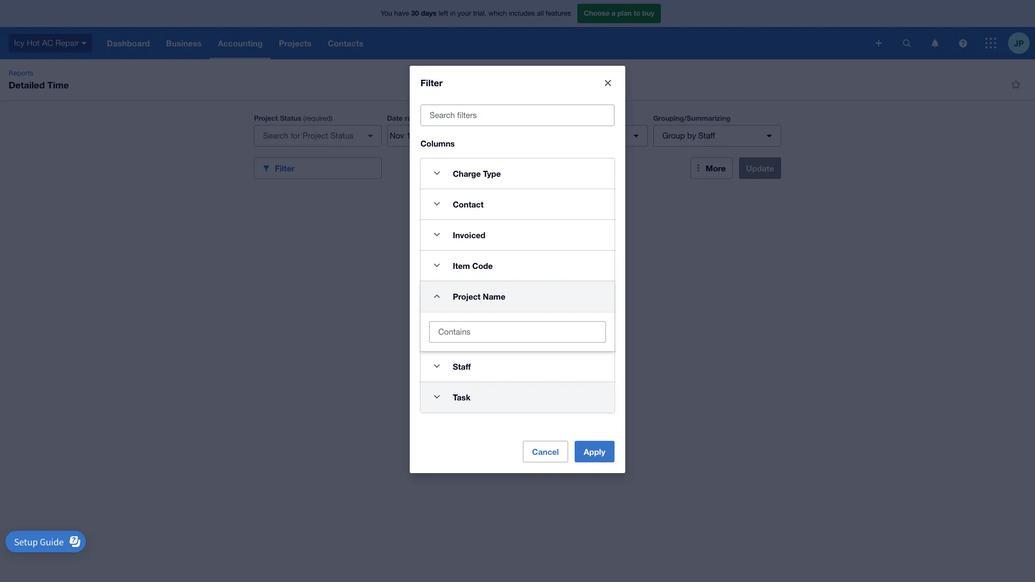 Task type: describe. For each thing, give the bounding box(es) containing it.
cancel
[[532, 447, 559, 456]]

ac
[[42, 38, 53, 47]]

you
[[381, 9, 392, 17]]

have
[[394, 9, 409, 17]]

status
[[280, 114, 301, 122]]

30
[[411, 9, 419, 17]]

more
[[706, 163, 726, 173]]

close image
[[597, 72, 619, 94]]

group by staff button
[[653, 125, 781, 147]]

repair
[[55, 38, 79, 47]]

collapse image
[[426, 285, 448, 307]]

update
[[746, 163, 774, 173]]

group by staff
[[662, 131, 715, 140]]

buy
[[642, 9, 655, 17]]

navigation inside jp banner
[[99, 27, 868, 59]]

expand image for staff
[[426, 356, 448, 377]]

update button
[[739, 157, 781, 179]]

item
[[453, 261, 470, 270]]

type
[[483, 168, 501, 178]]

choose a plan to buy
[[584, 9, 655, 17]]

expand image for task
[[426, 386, 448, 408]]

filter inside dialog
[[421, 77, 443, 88]]

project for project name
[[453, 291, 481, 301]]

choose
[[584, 9, 610, 17]]

Contains field
[[430, 322, 605, 342]]

project for project status ( required )
[[254, 114, 278, 122]]

features
[[546, 9, 571, 17]]

detailed
[[9, 79, 45, 91]]

in
[[450, 9, 456, 17]]

date range : this month
[[387, 114, 463, 122]]

(
[[303, 114, 305, 122]]

)
[[331, 114, 333, 122]]

project name
[[453, 291, 505, 301]]

to
[[634, 9, 641, 17]]

reports detailed time
[[9, 69, 69, 91]]

you have 30 days left in your trial, which includes all features
[[381, 9, 571, 17]]

apply
[[584, 447, 605, 456]]

svg image inside 'icy hot ac repair' popup button
[[82, 42, 87, 45]]

task
[[453, 392, 471, 402]]

jp banner
[[0, 0, 1035, 59]]

Select start date field
[[388, 126, 440, 146]]

Select end date field
[[441, 126, 493, 146]]

expand image for item code
[[426, 255, 448, 276]]

your
[[458, 9, 471, 17]]

plan
[[618, 9, 632, 17]]

group
[[662, 131, 685, 140]]

columns
[[421, 138, 455, 148]]



Task type: locate. For each thing, give the bounding box(es) containing it.
icy
[[14, 38, 25, 47]]

1 expand image from the top
[[426, 224, 448, 246]]

expand image left charge
[[426, 163, 448, 184]]

staff inside popup button
[[698, 131, 715, 140]]

left
[[439, 9, 448, 17]]

filter down status
[[275, 163, 295, 173]]

expand image
[[426, 224, 448, 246], [426, 255, 448, 276], [426, 356, 448, 377]]

icy hot ac repair button
[[0, 27, 99, 59]]

2 vertical spatial expand image
[[426, 356, 448, 377]]

item code
[[453, 261, 493, 270]]

filter button
[[254, 157, 382, 179]]

2 expand image from the top
[[426, 255, 448, 276]]

reports link
[[4, 68, 38, 79]]

project left status
[[254, 114, 278, 122]]

more button
[[691, 157, 733, 179]]

0 vertical spatial filter
[[421, 77, 443, 88]]

jp button
[[1008, 27, 1035, 59]]

filter
[[421, 77, 443, 88], [275, 163, 295, 173]]

2 vertical spatial expand image
[[426, 386, 448, 408]]

svg image
[[903, 39, 911, 47]]

by
[[687, 131, 696, 140]]

svg image
[[986, 38, 996, 49], [931, 39, 938, 47], [959, 39, 967, 47], [876, 40, 882, 46], [82, 42, 87, 45]]

required
[[305, 114, 331, 122]]

charge type
[[453, 168, 501, 178]]

project
[[254, 114, 278, 122], [453, 291, 481, 301]]

0 vertical spatial expand image
[[426, 224, 448, 246]]

contact
[[453, 199, 484, 209]]

filter dialog
[[410, 66, 625, 473]]

range
[[405, 114, 424, 122]]

days
[[421, 9, 437, 17]]

which
[[489, 9, 507, 17]]

staff
[[698, 131, 715, 140], [453, 362, 471, 371]]

project inside filter dialog
[[453, 291, 481, 301]]

a
[[612, 9, 616, 17]]

0 vertical spatial expand image
[[426, 163, 448, 184]]

1 horizontal spatial filter
[[421, 77, 443, 88]]

1 vertical spatial staff
[[453, 362, 471, 371]]

date
[[387, 114, 403, 122]]

name
[[483, 291, 505, 301]]

1 vertical spatial filter
[[275, 163, 295, 173]]

expand image for contact
[[426, 193, 448, 215]]

:
[[424, 114, 426, 122]]

expand image left "task"
[[426, 386, 448, 408]]

expand image left the contact in the top left of the page
[[426, 193, 448, 215]]

Search filters field
[[421, 105, 614, 125]]

project left name
[[453, 291, 481, 301]]

filter inside button
[[275, 163, 295, 173]]

month
[[443, 114, 463, 122]]

1 horizontal spatial staff
[[698, 131, 715, 140]]

code
[[472, 261, 493, 270]]

invoiced
[[453, 230, 486, 240]]

1 expand image from the top
[[426, 163, 448, 184]]

charge
[[453, 168, 481, 178]]

expand image for charge type
[[426, 163, 448, 184]]

apply button
[[575, 441, 615, 462]]

includes
[[509, 9, 535, 17]]

cancel button
[[523, 441, 568, 462]]

time
[[47, 79, 69, 91]]

1 horizontal spatial project
[[453, 291, 481, 301]]

0 vertical spatial staff
[[698, 131, 715, 140]]

staff up "task"
[[453, 362, 471, 371]]

icy hot ac repair
[[14, 38, 79, 47]]

trial,
[[473, 9, 487, 17]]

3 expand image from the top
[[426, 356, 448, 377]]

1 vertical spatial project
[[453, 291, 481, 301]]

hot
[[27, 38, 40, 47]]

3 expand image from the top
[[426, 386, 448, 408]]

jp
[[1014, 38, 1024, 48]]

grouping/summarizing
[[653, 114, 731, 122]]

expand image
[[426, 163, 448, 184], [426, 193, 448, 215], [426, 386, 448, 408]]

reports
[[9, 69, 33, 77]]

filter up this
[[421, 77, 443, 88]]

staff right by
[[698, 131, 715, 140]]

0 horizontal spatial staff
[[453, 362, 471, 371]]

1 vertical spatial expand image
[[426, 255, 448, 276]]

2 expand image from the top
[[426, 193, 448, 215]]

1 vertical spatial expand image
[[426, 193, 448, 215]]

this
[[428, 114, 441, 122]]

navigation
[[99, 27, 868, 59]]

all
[[537, 9, 544, 17]]

0 vertical spatial project
[[254, 114, 278, 122]]

staff inside filter dialog
[[453, 362, 471, 371]]

expand image for invoiced
[[426, 224, 448, 246]]

project status ( required )
[[254, 114, 333, 122]]

0 horizontal spatial filter
[[275, 163, 295, 173]]

0 horizontal spatial project
[[254, 114, 278, 122]]



Task type: vqa. For each thing, say whether or not it's contained in the screenshot.
'Icy'
yes



